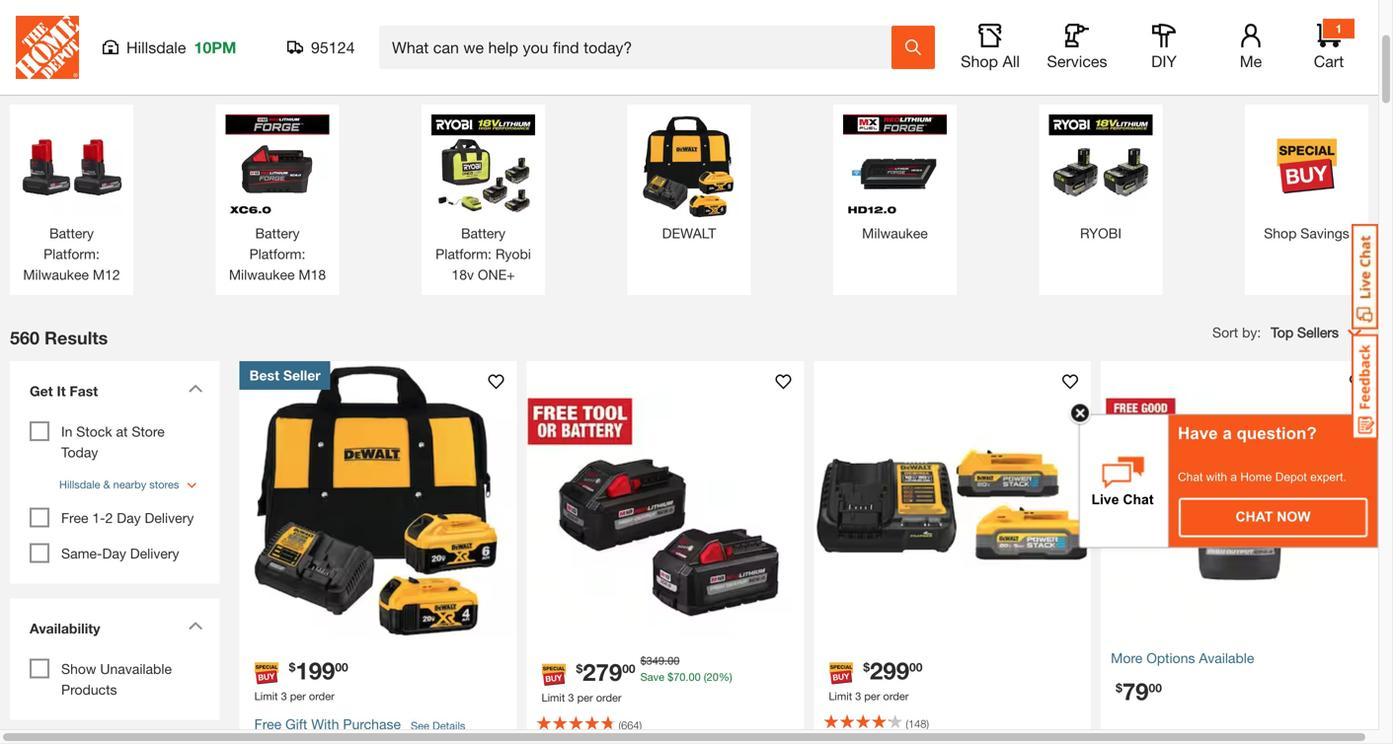 Task type: vqa. For each thing, say whether or not it's contained in the screenshot.
powerstack 20-volt lithium-ion 5.0 ah and 1.7 ah batteries and charger "Image"
yes



Task type: describe. For each thing, give the bounding box(es) containing it.
( for 299
[[906, 718, 909, 731]]

limit for 199
[[255, 691, 278, 704]]

unavailable
[[100, 661, 172, 678]]

me button
[[1220, 24, 1283, 71]]

) for 299
[[927, 718, 930, 731]]

$ for 199
[[289, 661, 296, 675]]

1 vertical spatial day
[[102, 546, 126, 562]]

20
[[707, 671, 719, 684]]

dewalt
[[663, 225, 717, 241]]

same-
[[61, 546, 102, 562]]

0 horizontal spatial .
[[665, 655, 668, 668]]

hillsdale for hillsdale & nearby stores
[[59, 478, 100, 491]]

What can we help you find today? search field
[[392, 27, 891, 68]]

battery platform: ryobi 18v one+ link
[[432, 114, 535, 285]]

stores
[[149, 478, 179, 491]]

560 results
[[10, 327, 108, 349]]

battery for 18v
[[461, 225, 506, 241]]

more options available link
[[1111, 649, 1369, 669]]

battery platform: milwaukee m12
[[23, 225, 120, 283]]

per for 199
[[290, 691, 306, 704]]

shop all
[[961, 52, 1020, 71]]

00 for 299
[[910, 661, 923, 675]]

0 vertical spatial a
[[1223, 424, 1233, 443]]

show unavailable products link
[[61, 661, 172, 698]]

battery platform: milwaukee m18 link
[[226, 114, 329, 285]]

limit for 299
[[829, 691, 853, 704]]

availability link
[[20, 609, 210, 654]]

power
[[10, 32, 152, 90]]

best seller
[[250, 367, 321, 384]]

platform: for m18
[[250, 246, 306, 262]]

00 for 199
[[335, 661, 348, 675]]

free 1-2 day delivery link
[[61, 510, 194, 526]]

( for 279
[[619, 720, 622, 733]]

home
[[1241, 470, 1273, 484]]

560
[[10, 327, 40, 349]]

power tool batteries
[[10, 32, 493, 90]]

milwaukee link
[[844, 114, 947, 244]]

nearby
[[113, 478, 146, 491]]

battery platform: milwaukee m12 image
[[20, 114, 123, 218]]

279
[[583, 659, 623, 687]]

battery for m18
[[255, 225, 300, 241]]

3 inside $ 349 . 00 save $ 70 . 00 ( 20 %) limit 3 per order
[[568, 692, 574, 705]]

options
[[1147, 651, 1196, 667]]

show unavailable products
[[61, 661, 172, 698]]

me
[[1240, 52, 1263, 71]]

shop all button
[[959, 24, 1022, 71]]

show
[[61, 661, 96, 678]]

&
[[103, 478, 110, 491]]

cart
[[1315, 52, 1345, 71]]

in
[[61, 424, 73, 440]]

limit 3 per order for 299
[[829, 691, 909, 704]]

details
[[433, 720, 466, 733]]

with
[[311, 717, 339, 733]]

at
[[116, 424, 128, 440]]

gift
[[286, 717, 308, 733]]

ryobi image
[[1050, 114, 1153, 218]]

milwaukee for battery platform: milwaukee m18
[[229, 267, 295, 283]]

chat now link
[[1180, 499, 1367, 537]]

sort
[[1213, 324, 1239, 341]]

see details button
[[411, 708, 466, 745]]

chat
[[1236, 509, 1274, 525]]

availability
[[30, 621, 100, 637]]

in stock at store today
[[61, 424, 165, 461]]

( 664 )
[[619, 720, 642, 733]]

m18
[[299, 267, 326, 283]]

chat now
[[1236, 509, 1311, 525]]

2
[[105, 510, 113, 526]]

per for 299
[[865, 691, 881, 704]]

see
[[411, 720, 430, 733]]

one+
[[478, 267, 515, 283]]

3 for 299
[[856, 691, 862, 704]]

best
[[250, 367, 280, 384]]

have a question?
[[1179, 424, 1318, 443]]

79
[[1123, 678, 1149, 706]]

) for 279
[[640, 720, 642, 733]]

get it fast
[[30, 383, 98, 399]]

feedback link image
[[1352, 334, 1379, 441]]

milwaukee for battery platform: milwaukee m12
[[23, 267, 89, 283]]

( inside $ 349 . 00 save $ 70 . 00 ( 20 %) limit 3 per order
[[704, 671, 707, 684]]

1 vertical spatial a
[[1231, 470, 1238, 484]]

same-day delivery
[[61, 546, 179, 562]]

free for free gift with purchase see details
[[255, 717, 282, 733]]

$ 199 00
[[289, 657, 348, 685]]

00 for 279
[[623, 662, 636, 676]]

dewalt link
[[638, 114, 741, 244]]

seller
[[283, 367, 321, 384]]

diy button
[[1133, 24, 1196, 71]]

all
[[1003, 52, 1020, 71]]

$ 299 00
[[864, 657, 923, 685]]

battery platform: milwaukee m18
[[229, 225, 326, 283]]

free 1-2 day delivery
[[61, 510, 194, 526]]

1
[[1336, 22, 1343, 36]]

199
[[296, 657, 335, 685]]

order for 299
[[884, 691, 909, 704]]

more options available
[[1111, 651, 1255, 667]]

store
[[132, 424, 165, 440]]

free gift with purchase button
[[255, 706, 401, 745]]

diy
[[1152, 52, 1177, 71]]

top
[[1272, 324, 1294, 341]]

m18 18-volt lithium-ion high output xc 8.0 ah and 6.0 ah battery (2-pack) image
[[527, 361, 804, 639]]

powerstack 20-volt lithium-ion 5.0 ah and 1.7 ah batteries and charger image
[[814, 361, 1092, 639]]

free gift with purchase see details
[[255, 717, 466, 733]]

platform: for 18v
[[436, 246, 492, 262]]

battery platform: ryobi 18v one+ image
[[432, 114, 535, 218]]

shop for shop all
[[961, 52, 999, 71]]

3 for 199
[[281, 691, 287, 704]]

platform: for m12
[[44, 246, 100, 262]]



Task type: locate. For each thing, give the bounding box(es) containing it.
00 right "70"
[[689, 671, 701, 684]]

00 up ( 148 )
[[910, 661, 923, 675]]

shop savings
[[1265, 225, 1350, 241]]

shop for shop savings
[[1265, 225, 1297, 241]]

1 vertical spatial free
[[255, 717, 282, 733]]

it
[[57, 383, 66, 399]]

milwaukee down the milwaukee image
[[863, 225, 928, 241]]

shop left savings
[[1265, 225, 1297, 241]]

get
[[30, 383, 53, 399]]

milwaukee inside battery platform: milwaukee m18
[[229, 267, 295, 283]]

free left 1-
[[61, 510, 88, 526]]

m12
[[93, 267, 120, 283]]

cart 1
[[1315, 22, 1345, 71]]

delivery down free 1-2 day delivery link
[[130, 546, 179, 562]]

platform: inside battery platform: ryobi 18v one+
[[436, 246, 492, 262]]

ryobi link
[[1050, 114, 1153, 244]]

milwaukee left the m18
[[229, 267, 295, 283]]

free for free 1-2 day delivery
[[61, 510, 88, 526]]

results
[[44, 327, 108, 349]]

0 vertical spatial hillsdale
[[126, 38, 186, 57]]

3
[[281, 691, 287, 704], [856, 691, 862, 704], [568, 692, 574, 705]]

today
[[61, 444, 98, 461]]

10pm
[[194, 38, 237, 57]]

same-day delivery link
[[61, 546, 179, 562]]

$ for 79
[[1116, 682, 1123, 696]]

$ for 279
[[576, 662, 583, 676]]

( left "%)" on the bottom right of page
[[704, 671, 707, 684]]

1 horizontal spatial limit
[[542, 692, 565, 705]]

1 horizontal spatial free
[[255, 717, 282, 733]]

order
[[309, 691, 335, 704], [884, 691, 909, 704], [596, 692, 622, 705]]

1 platform: from the left
[[44, 246, 100, 262]]

1 horizontal spatial shop
[[1265, 225, 1297, 241]]

0 horizontal spatial limit 3 per order
[[255, 691, 335, 704]]

sellers
[[1298, 324, 1340, 341]]

order down $ 199 00
[[309, 691, 335, 704]]

services
[[1048, 52, 1108, 71]]

a right have
[[1223, 424, 1233, 443]]

by:
[[1243, 324, 1262, 341]]

per up gift
[[290, 691, 306, 704]]

3 platform: from the left
[[436, 246, 492, 262]]

question?
[[1237, 424, 1318, 443]]

limit
[[255, 691, 278, 704], [829, 691, 853, 704], [542, 692, 565, 705]]

chat
[[1179, 470, 1204, 484]]

349
[[647, 655, 665, 668]]

0 horizontal spatial free
[[61, 510, 88, 526]]

)
[[927, 718, 930, 731], [640, 720, 642, 733]]

limit 3 per order
[[255, 691, 335, 704], [829, 691, 909, 704]]

1-
[[92, 510, 105, 526]]

limit 3 per order for 199
[[255, 691, 335, 704]]

platform: up 18v
[[436, 246, 492, 262]]

caret icon image inside get it fast link
[[188, 384, 203, 393]]

0 vertical spatial day
[[117, 510, 141, 526]]

live chat image
[[1352, 224, 1379, 330]]

tool
[[164, 32, 266, 90]]

( down $ 349 . 00 save $ 70 . 00 ( 20 %) limit 3 per order in the bottom of the page
[[619, 720, 622, 733]]

00 down options
[[1149, 682, 1163, 696]]

in stock at store today link
[[61, 424, 165, 461]]

day
[[117, 510, 141, 526], [102, 546, 126, 562]]

platform: inside battery platform: milwaukee m18
[[250, 246, 306, 262]]

hillsdale for hillsdale 10pm
[[126, 38, 186, 57]]

free left gift
[[255, 717, 282, 733]]

$ inside $ 299 00
[[864, 661, 870, 675]]

purchase
[[343, 717, 401, 733]]

1 horizontal spatial per
[[577, 692, 593, 705]]

0 horizontal spatial milwaukee
[[23, 267, 89, 283]]

milwaukee
[[863, 225, 928, 241], [23, 267, 89, 283], [229, 267, 295, 283]]

per down 299
[[865, 691, 881, 704]]

299
[[870, 657, 910, 685]]

available
[[1200, 651, 1255, 667]]

0 horizontal spatial limit
[[255, 691, 278, 704]]

the home depot logo image
[[16, 16, 79, 79]]

0 vertical spatial caret icon image
[[188, 384, 203, 393]]

savings
[[1301, 225, 1350, 241]]

2 horizontal spatial platform:
[[436, 246, 492, 262]]

milwaukee image
[[844, 114, 947, 218]]

per inside $ 349 . 00 save $ 70 . 00 ( 20 %) limit 3 per order
[[577, 692, 593, 705]]

00 left save
[[623, 662, 636, 676]]

$ 79 00
[[1116, 678, 1163, 706]]

1 horizontal spatial hillsdale
[[126, 38, 186, 57]]

battery inside battery platform: milwaukee m12
[[49, 225, 94, 241]]

batteries
[[278, 32, 493, 90]]

$ 279 00
[[576, 659, 636, 687]]

0 vertical spatial shop
[[961, 52, 999, 71]]

day right 2
[[117, 510, 141, 526]]

00 up "70"
[[668, 655, 680, 668]]

00 inside $ 279 00
[[623, 662, 636, 676]]

0 horizontal spatial battery
[[49, 225, 94, 241]]

2 limit 3 per order from the left
[[829, 691, 909, 704]]

order down $ 279 00
[[596, 692, 622, 705]]

0 horizontal spatial order
[[309, 691, 335, 704]]

platform: up the m18
[[250, 246, 306, 262]]

$ 349 . 00 save $ 70 . 00 ( 20 %) limit 3 per order
[[542, 655, 733, 705]]

limit 3 per order up gift
[[255, 691, 335, 704]]

shop left all
[[961, 52, 999, 71]]

stock
[[76, 424, 112, 440]]

dewalt image
[[638, 114, 741, 218]]

hillsdale left the 10pm
[[126, 38, 186, 57]]

664
[[622, 720, 640, 733]]

battery up ryobi
[[461, 225, 506, 241]]

00 inside $ 299 00
[[910, 661, 923, 675]]

a
[[1223, 424, 1233, 443], [1231, 470, 1238, 484]]

milwaukee inside battery platform: milwaukee m12
[[23, 267, 89, 283]]

20v max xr premium lithium-ion 6.0ah and 4.0ah starter kit image
[[240, 361, 517, 639]]

1 horizontal spatial limit 3 per order
[[829, 691, 909, 704]]

battery for m12
[[49, 225, 94, 241]]

70
[[674, 671, 686, 684]]

battery up m12
[[49, 225, 94, 241]]

shop inside button
[[961, 52, 999, 71]]

00 inside $ 199 00
[[335, 661, 348, 675]]

delivery
[[145, 510, 194, 526], [130, 546, 179, 562]]

battery inside battery platform: milwaukee m18
[[255, 225, 300, 241]]

1 horizontal spatial milwaukee
[[229, 267, 295, 283]]

0 horizontal spatial 3
[[281, 691, 287, 704]]

18v
[[452, 267, 474, 283]]

1 horizontal spatial 3
[[568, 692, 574, 705]]

save
[[641, 671, 665, 684]]

1 vertical spatial hillsdale
[[59, 478, 100, 491]]

3 battery from the left
[[461, 225, 506, 241]]

0 horizontal spatial shop
[[961, 52, 999, 71]]

%)
[[719, 671, 733, 684]]

products
[[61, 682, 117, 698]]

sort by: top sellers
[[1213, 324, 1340, 341]]

2 horizontal spatial per
[[865, 691, 881, 704]]

delivery down stores
[[145, 510, 194, 526]]

0 vertical spatial delivery
[[145, 510, 194, 526]]

1 limit 3 per order from the left
[[255, 691, 335, 704]]

( down $ 299 00 at bottom right
[[906, 718, 909, 731]]

2 horizontal spatial milwaukee
[[863, 225, 928, 241]]

1 horizontal spatial platform:
[[250, 246, 306, 262]]

hillsdale left &
[[59, 478, 100, 491]]

2 horizontal spatial (
[[906, 718, 909, 731]]

2 horizontal spatial battery
[[461, 225, 506, 241]]

0 horizontal spatial )
[[640, 720, 642, 733]]

.
[[665, 655, 668, 668], [686, 671, 689, 684]]

1 vertical spatial shop
[[1265, 225, 1297, 241]]

per
[[290, 691, 306, 704], [865, 691, 881, 704], [577, 692, 593, 705]]

platform: inside battery platform: milwaukee m12
[[44, 246, 100, 262]]

hillsdale
[[126, 38, 186, 57], [59, 478, 100, 491]]

platform: up m12
[[44, 246, 100, 262]]

1 horizontal spatial .
[[686, 671, 689, 684]]

per down 279 on the bottom left
[[577, 692, 593, 705]]

milwaukee left m12
[[23, 267, 89, 283]]

0 horizontal spatial platform:
[[44, 246, 100, 262]]

( 148 )
[[906, 718, 930, 731]]

1 horizontal spatial )
[[927, 718, 930, 731]]

with
[[1207, 470, 1228, 484]]

limit inside $ 349 . 00 save $ 70 . 00 ( 20 %) limit 3 per order
[[542, 692, 565, 705]]

2 horizontal spatial limit
[[829, 691, 853, 704]]

services button
[[1046, 24, 1109, 71]]

a right with
[[1231, 470, 1238, 484]]

0 horizontal spatial hillsdale
[[59, 478, 100, 491]]

2 horizontal spatial 3
[[856, 691, 862, 704]]

battery platform: milwaukee m18 image
[[226, 114, 329, 218]]

00 up the free gift with purchase button
[[335, 661, 348, 675]]

$ for 349
[[641, 655, 647, 668]]

1 vertical spatial .
[[686, 671, 689, 684]]

1 horizontal spatial (
[[704, 671, 707, 684]]

1 horizontal spatial order
[[596, 692, 622, 705]]

order down $ 299 00 at bottom right
[[884, 691, 909, 704]]

(
[[704, 671, 707, 684], [906, 718, 909, 731], [619, 720, 622, 733]]

1 vertical spatial delivery
[[130, 546, 179, 562]]

2 battery from the left
[[255, 225, 300, 241]]

2 horizontal spatial order
[[884, 691, 909, 704]]

1 caret icon image from the top
[[188, 384, 203, 393]]

ryobi
[[496, 246, 531, 262]]

caret icon image
[[188, 384, 203, 393], [188, 622, 203, 631]]

1 horizontal spatial battery
[[255, 225, 300, 241]]

caret icon image for get it fast
[[188, 384, 203, 393]]

148
[[909, 718, 927, 731]]

$ inside $ 279 00
[[576, 662, 583, 676]]

$ for 299
[[864, 661, 870, 675]]

expert.
[[1311, 470, 1347, 484]]

2 caret icon image from the top
[[188, 622, 203, 631]]

order inside $ 349 . 00 save $ 70 . 00 ( 20 %) limit 3 per order
[[596, 692, 622, 705]]

00
[[668, 655, 680, 668], [335, 661, 348, 675], [910, 661, 923, 675], [623, 662, 636, 676], [689, 671, 701, 684], [1149, 682, 1163, 696]]

00 for 79
[[1149, 682, 1163, 696]]

fast
[[70, 383, 98, 399]]

$ inside $ 199 00
[[289, 661, 296, 675]]

0 horizontal spatial (
[[619, 720, 622, 733]]

1 vertical spatial caret icon image
[[188, 622, 203, 631]]

95124
[[311, 38, 355, 57]]

caret icon image inside availability link
[[188, 622, 203, 631]]

day down 2
[[102, 546, 126, 562]]

0 vertical spatial .
[[665, 655, 668, 668]]

1 battery from the left
[[49, 225, 94, 241]]

$ inside "$ 79 00"
[[1116, 682, 1123, 696]]

95124 button
[[287, 38, 356, 57]]

m12 12v lithium-ion cp high output 2.5 ah battery pack image
[[1102, 361, 1379, 639]]

more
[[1111, 651, 1143, 667]]

0 horizontal spatial per
[[290, 691, 306, 704]]

order for 199
[[309, 691, 335, 704]]

00 inside "$ 79 00"
[[1149, 682, 1163, 696]]

battery inside battery platform: ryobi 18v one+
[[461, 225, 506, 241]]

hillsdale 10pm
[[126, 38, 237, 57]]

battery up the m18
[[255, 225, 300, 241]]

shop savings image
[[1256, 114, 1359, 218]]

0 vertical spatial free
[[61, 510, 88, 526]]

caret icon image for availability
[[188, 622, 203, 631]]

2 platform: from the left
[[250, 246, 306, 262]]

limit 3 per order down 299
[[829, 691, 909, 704]]



